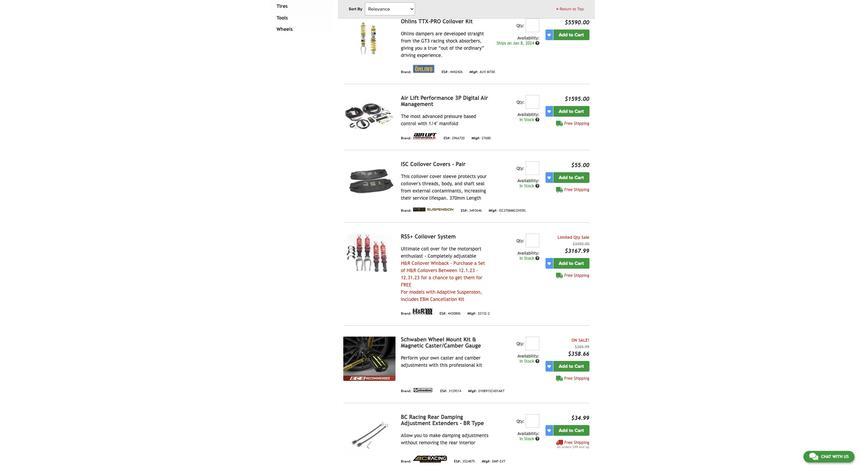 Task type: locate. For each thing, give the bounding box(es) containing it.
es#: 2966720
[[444, 136, 465, 140]]

4 qty: from the top
[[517, 239, 525, 244]]

add to cart button for $55.00
[[554, 172, 590, 183]]

a down "coilovers"
[[429, 275, 431, 281]]

6 add to cart from the top
[[559, 428, 584, 434]]

for up completely at the bottom
[[442, 246, 448, 252]]

mfg#: right 3493646 on the right of the page
[[489, 209, 498, 213]]

add to cart for $5590.00
[[559, 32, 584, 38]]

1 horizontal spatial adjustments
[[462, 433, 489, 439]]

to up the removing
[[423, 433, 428, 439]]

mt00
[[487, 70, 495, 74]]

to down $358.66
[[569, 364, 574, 370]]

1 vertical spatial and
[[456, 356, 463, 361]]

and left shaft
[[455, 181, 463, 187]]

3 add to cart button from the top
[[554, 172, 590, 183]]

5 brand: from the top
[[401, 390, 412, 393]]

add to cart button down $5590.00 on the right top of page
[[554, 30, 590, 40]]

brand: down includes
[[401, 312, 412, 316]]

0 vertical spatial of
[[450, 45, 454, 51]]

includes
[[401, 297, 419, 302]]

0 horizontal spatial air
[[401, 95, 409, 101]]

4 availability: from the top
[[518, 251, 540, 256]]

on left orders
[[557, 446, 561, 449]]

with inside perform your own caster and camber adjustments with this professional kit
[[429, 363, 439, 368]]

shipping down $55.00
[[574, 188, 590, 192]]

your up seal
[[478, 174, 487, 179]]

on
[[508, 41, 512, 46], [557, 446, 561, 449]]

2 stock from the top
[[524, 184, 534, 189]]

on left jan
[[508, 41, 512, 46]]

1 from from the top
[[401, 38, 411, 44]]

3 add from the top
[[559, 175, 568, 181]]

2 vertical spatial and
[[579, 446, 585, 449]]

2 qty: from the top
[[517, 100, 525, 105]]

the
[[413, 38, 420, 44], [456, 45, 463, 51], [449, 246, 456, 252], [440, 440, 448, 446]]

return to top link
[[556, 6, 584, 12]]

free shipping down $358.66
[[565, 377, 590, 381]]

1 vertical spatial a
[[475, 261, 477, 266]]

kit
[[466, 18, 473, 25], [459, 297, 465, 302], [464, 337, 471, 343]]

3 free from the top
[[565, 273, 573, 278]]

ecs tuning recommends this product. image
[[343, 376, 396, 381]]

$3167.99
[[565, 248, 590, 255]]

1 free from the top
[[565, 121, 573, 126]]

sleeve
[[443, 174, 457, 179]]

1 add to cart button from the top
[[554, 30, 590, 40]]

6 cart from the top
[[575, 428, 584, 434]]

kit down 'suspension,'
[[459, 297, 465, 302]]

5 qty: from the top
[[517, 342, 525, 347]]

3 add to wish list image from the top
[[548, 429, 551, 433]]

2 ohlins from the top
[[401, 31, 414, 36]]

2 add from the top
[[559, 109, 568, 114]]

pro
[[431, 18, 441, 25]]

shipping inside free shipping on orders $49 and up
[[574, 441, 590, 446]]

free shipping down $55.00
[[565, 188, 590, 192]]

2 question circle image from the top
[[536, 184, 540, 188]]

free left the "up"
[[565, 441, 573, 446]]

6 availability: from the top
[[518, 432, 540, 437]]

6 brand: from the top
[[401, 460, 412, 464]]

service
[[413, 196, 428, 201]]

2 free shipping from the top
[[565, 188, 590, 192]]

brand: for bc racing rear damping adjustment extenders - br type
[[401, 460, 412, 464]]

adjustments
[[401, 363, 428, 368], [462, 433, 489, 439]]

4 in stock from the top
[[520, 359, 536, 364]]

availability: for $5590.00
[[518, 36, 540, 41]]

add to cart for $1595.00
[[559, 109, 584, 114]]

1 vertical spatial add to wish list image
[[548, 262, 551, 265]]

free down $3167.99
[[565, 273, 573, 278]]

shipping down $1595.00
[[574, 121, 590, 126]]

4 stock from the top
[[524, 359, 534, 364]]

shipping right orders
[[574, 441, 590, 446]]

2 free from the top
[[565, 188, 573, 192]]

adjustments up interior
[[462, 433, 489, 439]]

4 add to cart from the top
[[559, 261, 584, 267]]

adjustments down perform
[[401, 363, 428, 368]]

es#: left 2966720
[[444, 136, 451, 140]]

add to cart for $34.99
[[559, 428, 584, 434]]

add
[[559, 32, 568, 38], [559, 109, 568, 114], [559, 175, 568, 181], [559, 261, 568, 267], [559, 364, 568, 370], [559, 428, 568, 434]]

1 horizontal spatial air
[[481, 95, 488, 101]]

top
[[578, 7, 584, 11]]

brand: down without
[[401, 460, 412, 464]]

in stock for $55.00
[[520, 184, 536, 189]]

2 add to wish list image from the top
[[548, 176, 551, 180]]

0 vertical spatial ohlins
[[401, 18, 417, 25]]

es#: for damping
[[454, 460, 461, 464]]

cart down $358.66
[[575, 364, 584, 370]]

this coilover cover sleeve protects your coilover's threads, body, and shaft seal from external contaminants, increasing their service lifespan. 370mm length
[[401, 174, 487, 201]]

1 horizontal spatial on
[[557, 446, 561, 449]]

5 in from the top
[[520, 437, 523, 442]]

to left get
[[450, 275, 454, 281]]

es#: for 3p
[[444, 136, 451, 140]]

es#3524875 - dmp-ext - bc racing rear damping adjustment extenders - br type - allow you to make damping adjustments without removing the rear interior - bc racing - audi bmw volkswagen mini image
[[343, 415, 396, 454]]

3 stock from the top
[[524, 256, 534, 261]]

ohlins up giving
[[401, 31, 414, 36]]

in for limited qty sale
[[520, 256, 523, 261]]

4 cart from the top
[[575, 261, 584, 267]]

free down $55.00
[[565, 188, 573, 192]]

the left rear
[[440, 440, 448, 446]]

the down shock
[[456, 45, 463, 51]]

adjustments inside perform your own caster and camber adjustments with this professional kit
[[401, 363, 428, 368]]

limited
[[558, 235, 573, 240]]

free down $1595.00
[[565, 121, 573, 126]]

cancellation
[[430, 297, 457, 302]]

for right them
[[476, 275, 483, 281]]

to up free shipping on orders $49 and up
[[569, 428, 574, 434]]

es#: left 3493646 on the right of the page
[[461, 209, 468, 213]]

1 vertical spatial question circle image
[[536, 184, 540, 188]]

kit
[[477, 363, 482, 368]]

air lift - corporate logo image
[[413, 133, 437, 140]]

kit inside schwaben wheel mount kit & magnetic caster/camber gauge
[[464, 337, 471, 343]]

in for $34.99
[[520, 437, 523, 442]]

010891sch01akt
[[479, 390, 505, 393]]

2 in stock from the top
[[520, 184, 536, 189]]

availability: for $1595.00
[[518, 112, 540, 117]]

2 availability: from the top
[[518, 112, 540, 117]]

1 vertical spatial kit
[[459, 297, 465, 302]]

in stock for on sale!
[[520, 359, 536, 364]]

$55.00
[[572, 162, 590, 169]]

1 vertical spatial adjustments
[[462, 433, 489, 439]]

0 vertical spatial from
[[401, 38, 411, 44]]

1 in stock from the top
[[520, 118, 536, 122]]

brand: down control
[[401, 136, 412, 140]]

ohlins left ttx-
[[401, 18, 417, 25]]

from inside ohlins dampers are developed straight from the gt3 racing shock absorbers, giving you a true "out of the ordinary" driving experience.
[[401, 38, 411, 44]]

a left set
[[475, 261, 477, 266]]

of inside ohlins dampers are developed straight from the gt3 racing shock absorbers, giving you a true "out of the ordinary" driving experience.
[[450, 45, 454, 51]]

3 cart from the top
[[575, 175, 584, 181]]

1 question circle image from the top
[[536, 118, 540, 122]]

2 vertical spatial add to wish list image
[[548, 429, 551, 433]]

1 vertical spatial ohlins
[[401, 31, 414, 36]]

0 vertical spatial question circle image
[[536, 118, 540, 122]]

with inside 'ultimate coil over for the motorsport enthusiast - completely adjustable h&r coilover winback - purchase a set of h&r coilovers between 12.1.23 - 12.31.23 for a chance to get them for free for models with adaptive suspension, includes ebm cancellation kit'
[[426, 290, 436, 295]]

you inside allow you to make damping adjustments without removing the rear interior
[[414, 433, 422, 439]]

interior
[[459, 440, 476, 446]]

of down shock
[[450, 45, 454, 51]]

1 vertical spatial your
[[420, 356, 429, 361]]

h&r - corporate logo image
[[413, 309, 433, 315]]

advanced
[[423, 114, 443, 119]]

covers
[[433, 161, 451, 168]]

you
[[415, 45, 423, 51], [414, 433, 422, 439]]

tires
[[277, 4, 288, 9]]

qty
[[574, 235, 581, 240]]

cart for $55.00
[[575, 175, 584, 181]]

1 vertical spatial from
[[401, 188, 411, 194]]

0 vertical spatial you
[[415, 45, 423, 51]]

kit left &
[[464, 337, 471, 343]]

make
[[429, 433, 441, 439]]

brand: down their
[[401, 209, 412, 213]]

add to cart button for $34.99
[[554, 426, 590, 436]]

add to cart button for $5590.00
[[554, 30, 590, 40]]

in stock
[[520, 118, 536, 122], [520, 184, 536, 189], [520, 256, 536, 261], [520, 359, 536, 364], [520, 437, 536, 442]]

1/4"
[[429, 121, 438, 126]]

4 in from the top
[[520, 359, 523, 364]]

add to cart down $3167.99
[[559, 261, 584, 267]]

external
[[413, 188, 431, 194]]

for
[[401, 290, 408, 295]]

camber
[[465, 356, 481, 361]]

1 horizontal spatial your
[[478, 174, 487, 179]]

in for $55.00
[[520, 184, 523, 189]]

0 vertical spatial question circle image
[[536, 41, 540, 45]]

0 horizontal spatial adjustments
[[401, 363, 428, 368]]

2 in from the top
[[520, 184, 523, 189]]

you down gt3
[[415, 45, 423, 51]]

$365.99
[[575, 345, 590, 350]]

1 vertical spatial on
[[557, 446, 561, 449]]

cart down $3167.99
[[575, 261, 584, 267]]

free
[[565, 121, 573, 126], [565, 188, 573, 192], [565, 273, 573, 278], [565, 377, 573, 381], [565, 441, 573, 446]]

add to cart button down $1595.00
[[554, 106, 590, 117]]

1 vertical spatial h&r
[[407, 268, 416, 273]]

coilover up coil
[[415, 234, 436, 240]]

1 cart from the top
[[575, 32, 584, 38]]

free down $358.66
[[565, 377, 573, 381]]

3 qty: from the top
[[517, 166, 525, 171]]

add to wish list image for $34.99
[[548, 429, 551, 433]]

question circle image for $55.00
[[536, 184, 540, 188]]

add to cart button down $55.00
[[554, 172, 590, 183]]

6 add from the top
[[559, 428, 568, 434]]

3 in stock from the top
[[520, 256, 536, 261]]

schwaben wheel mount kit & magnetic caster/camber gauge
[[401, 337, 481, 349]]

- left br
[[460, 421, 462, 427]]

5 shipping from the top
[[574, 441, 590, 446]]

to down $3167.99
[[569, 261, 574, 267]]

question circle image
[[536, 41, 540, 45], [536, 360, 540, 364], [536, 437, 540, 441]]

1 question circle image from the top
[[536, 41, 540, 45]]

$34.99
[[572, 415, 590, 422]]

es#4442426 - auv mt00 - ohlins ttx-pro coilover kit - ohlins dampers are developed straight from the gt3 racing shock absorbers, giving you a true out of the ordinary driving experience. - ohlins - audi image
[[343, 19, 396, 58]]

air lift performance 3p digital air management link
[[401, 95, 488, 108]]

ttx-
[[419, 18, 431, 25]]

0 vertical spatial a
[[424, 45, 427, 51]]

1 brand: from the top
[[401, 70, 412, 74]]

rear
[[449, 440, 458, 446]]

1 stock from the top
[[524, 118, 534, 122]]

es#: for kit
[[441, 390, 448, 393]]

chat with us link
[[804, 451, 855, 463]]

with inside the most advanced pressure based control with 1/4" manifold
[[418, 121, 427, 126]]

shipping down $358.66
[[574, 377, 590, 381]]

on sale! $365.99 $358.66
[[568, 338, 590, 358]]

2 vertical spatial kit
[[464, 337, 471, 343]]

with down most
[[418, 121, 427, 126]]

add for $5590.00
[[559, 32, 568, 38]]

cart down $1595.00
[[575, 109, 584, 114]]

and
[[455, 181, 463, 187], [456, 356, 463, 361], [579, 446, 585, 449]]

stock
[[524, 118, 534, 122], [524, 184, 534, 189], [524, 256, 534, 261], [524, 359, 534, 364], [524, 437, 534, 442]]

free shipping down $3167.99
[[565, 273, 590, 278]]

2 horizontal spatial for
[[476, 275, 483, 281]]

caster/camber
[[426, 343, 464, 349]]

1 add to wish list image from the top
[[548, 33, 551, 37]]

5 availability: from the top
[[518, 354, 540, 359]]

0 horizontal spatial on
[[508, 41, 512, 46]]

6 qty: from the top
[[517, 420, 525, 424]]

es#: left 4442426
[[442, 70, 449, 74]]

in for $1595.00
[[520, 118, 523, 122]]

add to wish list image
[[548, 110, 551, 113], [548, 176, 551, 180], [548, 365, 551, 368]]

es#: for coilover
[[442, 70, 449, 74]]

cart for $1595.00
[[575, 109, 584, 114]]

brand: left schwaben - corporate logo
[[401, 390, 412, 393]]

1 add from the top
[[559, 32, 568, 38]]

free shipping on orders $49 and up
[[557, 441, 590, 449]]

add to cart up free shipping on orders $49 and up
[[559, 428, 584, 434]]

availability: for $34.99
[[518, 432, 540, 437]]

dmp-
[[492, 460, 500, 464]]

with down own
[[429, 363, 439, 368]]

2 add to cart button from the top
[[554, 106, 590, 117]]

sale
[[582, 235, 590, 240]]

- left pair
[[452, 161, 454, 168]]

2024
[[526, 41, 534, 46]]

1 add to cart from the top
[[559, 32, 584, 38]]

es#: left the 3129514
[[441, 390, 448, 393]]

on inside free shipping on orders $49 and up
[[557, 446, 561, 449]]

2 brand: from the top
[[401, 136, 412, 140]]

0 horizontal spatial of
[[401, 268, 406, 273]]

straight
[[468, 31, 484, 36]]

shipping down $3167.99
[[574, 273, 590, 278]]

their
[[401, 196, 412, 201]]

absorbers,
[[460, 38, 482, 44]]

6 add to cart button from the top
[[554, 426, 590, 436]]

cart down $5590.00 on the right top of page
[[575, 32, 584, 38]]

0 horizontal spatial a
[[424, 45, 427, 51]]

add to cart button down $3167.99
[[554, 258, 590, 269]]

shipping
[[574, 121, 590, 126], [574, 188, 590, 192], [574, 273, 590, 278], [574, 377, 590, 381], [574, 441, 590, 446]]

0 horizontal spatial your
[[420, 356, 429, 361]]

ohlins ttx-pro coilover kit link
[[401, 18, 473, 25]]

coilover up "coilovers"
[[412, 261, 430, 266]]

add to cart down $1595.00
[[559, 109, 584, 114]]

ohlins for ohlins ttx-pro coilover kit
[[401, 18, 417, 25]]

$5590.00
[[565, 19, 590, 26]]

rear
[[428, 414, 440, 421]]

2 vertical spatial question circle image
[[536, 257, 540, 261]]

bc racing - corporate logo image
[[413, 456, 447, 463]]

mfg#: left 27680 on the top of the page
[[472, 136, 481, 140]]

caret up image
[[556, 7, 559, 11]]

from up giving
[[401, 38, 411, 44]]

0 vertical spatial adjustments
[[401, 363, 428, 368]]

cart down $34.99
[[575, 428, 584, 434]]

ohlins - corporate logo image
[[413, 65, 435, 73]]

purchase
[[454, 261, 473, 266]]

ebm
[[420, 297, 429, 302]]

5 stock from the top
[[524, 437, 534, 442]]

ohlins inside ohlins dampers are developed straight from the gt3 racing shock absorbers, giving you a true "out of the ordinary" driving experience.
[[401, 31, 414, 36]]

add to cart down $5590.00 on the right top of page
[[559, 32, 584, 38]]

mfg#: right the 3129514
[[468, 390, 477, 393]]

0 vertical spatial your
[[478, 174, 487, 179]]

None number field
[[526, 19, 540, 32], [526, 95, 540, 109], [526, 161, 540, 175], [526, 234, 540, 248], [526, 337, 540, 351], [526, 415, 540, 428], [526, 19, 540, 32], [526, 95, 540, 109], [526, 161, 540, 175], [526, 234, 540, 248], [526, 337, 540, 351], [526, 415, 540, 428]]

1 vertical spatial you
[[414, 433, 422, 439]]

this
[[440, 363, 448, 368]]

0 vertical spatial add to wish list image
[[548, 110, 551, 113]]

1 in from the top
[[520, 118, 523, 122]]

1 horizontal spatial of
[[450, 45, 454, 51]]

lifespan.
[[430, 196, 448, 201]]

1 qty: from the top
[[517, 23, 525, 28]]

coilover
[[443, 18, 464, 25], [411, 161, 432, 168], [415, 234, 436, 240], [412, 261, 430, 266]]

1 horizontal spatial for
[[442, 246, 448, 252]]

mfg#: left the dmp-
[[482, 460, 491, 464]]

add to cart down $55.00
[[559, 175, 584, 181]]

0 vertical spatial and
[[455, 181, 463, 187]]

brand: for schwaben wheel mount kit & magnetic caster/camber gauge
[[401, 390, 412, 393]]

your left own
[[420, 356, 429, 361]]

ohlins ttx-pro coilover kit
[[401, 18, 473, 25]]

from up their
[[401, 188, 411, 194]]

h&r up "12.31.23"
[[407, 268, 416, 273]]

1 add to wish list image from the top
[[548, 110, 551, 113]]

5 add to cart from the top
[[559, 364, 584, 370]]

you inside ohlins dampers are developed straight from the gt3 racing shock absorbers, giving you a true "out of the ordinary" driving experience.
[[415, 45, 423, 51]]

coilover up developed
[[443, 18, 464, 25]]

4 brand: from the top
[[401, 312, 412, 316]]

set
[[478, 261, 485, 266]]

air lift performance 3p digital air management
[[401, 95, 488, 108]]

add to cart down $358.66
[[559, 364, 584, 370]]

h&r down enthusiast
[[401, 261, 411, 266]]

es#: left 4430806
[[440, 312, 447, 316]]

2 air from the left
[[481, 95, 488, 101]]

brand:
[[401, 70, 412, 74], [401, 136, 412, 140], [401, 209, 412, 213], [401, 312, 412, 316], [401, 390, 412, 393], [401, 460, 412, 464]]

2 cart from the top
[[575, 109, 584, 114]]

ext
[[500, 460, 506, 464]]

3 availability: from the top
[[518, 179, 540, 183]]

5 free from the top
[[565, 441, 573, 446]]

comments image
[[810, 453, 819, 461]]

rss+
[[401, 234, 413, 240]]

mfg#: for coilover
[[470, 70, 479, 74]]

2 question circle image from the top
[[536, 360, 540, 364]]

the inside 'ultimate coil over for the motorsport enthusiast - completely adjustable h&r coilover winback - purchase a set of h&r coilovers between 12.1.23 - 12.31.23 for a chance to get them for free for models with adaptive suspension, includes ebm cancellation kit'
[[449, 246, 456, 252]]

limited qty sale $3450.00 $3167.99
[[558, 235, 590, 255]]

availability: for limited qty sale
[[518, 251, 540, 256]]

kit up straight on the right top of the page
[[466, 18, 473, 25]]

2 vertical spatial a
[[429, 275, 431, 281]]

es#4430806 - 32132-2 - rss+ coilover system - ultimate coil over for the motorsport enthusiast - completely adjustable - h&r - audi image
[[343, 234, 396, 273]]

experience.
[[417, 53, 443, 58]]

es#2966720 - 27680 - air lift performance 3p digital air management - the most advanced pressure based control with 1/4" manifold - air lift - audi bmw volkswagen mercedes benz mini porsche image
[[343, 95, 396, 134]]

you right the allow
[[414, 433, 422, 439]]

5 add to cart button from the top
[[554, 361, 590, 372]]

3 free shipping from the top
[[565, 273, 590, 278]]

-
[[452, 161, 454, 168], [425, 254, 426, 259], [451, 261, 452, 266], [477, 268, 478, 273], [460, 421, 462, 427]]

es#: 4430806
[[440, 312, 461, 316]]

5 in stock from the top
[[520, 437, 536, 442]]

chance
[[433, 275, 448, 281]]

mfg#: 27680
[[472, 136, 491, 140]]

1 vertical spatial question circle image
[[536, 360, 540, 364]]

ordinary"
[[464, 45, 485, 51]]

qty: for on sale!
[[517, 342, 525, 347]]

caster
[[441, 356, 454, 361]]

3 brand: from the top
[[401, 209, 412, 213]]

ultimate coil over for the motorsport enthusiast - completely adjustable h&r coilover winback - purchase a set of h&r coilovers between 12.1.23 - 12.31.23 for a chance to get them for free for models with adaptive suspension, includes ebm cancellation kit
[[401, 246, 485, 302]]

3 add to cart from the top
[[559, 175, 584, 181]]

1 vertical spatial of
[[401, 268, 406, 273]]

control
[[401, 121, 417, 126]]

3 question circle image from the top
[[536, 437, 540, 441]]

from
[[401, 38, 411, 44], [401, 188, 411, 194]]

for down "coilovers"
[[421, 275, 428, 281]]

suspension,
[[457, 290, 482, 295]]

3 in from the top
[[520, 256, 523, 261]]

4 shipping from the top
[[574, 377, 590, 381]]

to down $5590.00 on the right top of page
[[569, 32, 574, 38]]

a down gt3
[[424, 45, 427, 51]]

and inside this coilover cover sleeve protects your coilover's threads, body, and shaft seal from external contaminants, increasing their service lifespan. 370mm length
[[455, 181, 463, 187]]

es#: 4442426
[[442, 70, 463, 74]]

add to wish list image
[[548, 33, 551, 37], [548, 262, 551, 265], [548, 429, 551, 433]]

1 availability: from the top
[[518, 36, 540, 41]]

air right 'digital'
[[481, 95, 488, 101]]

4 free from the top
[[565, 377, 573, 381]]

and left the "up"
[[579, 446, 585, 449]]

mfg#: left the auv at right top
[[470, 70, 479, 74]]

1 ohlins from the top
[[401, 18, 417, 25]]

add for $55.00
[[559, 175, 568, 181]]

2 horizontal spatial a
[[475, 261, 477, 266]]

add to cart button up free shipping on orders $49 and up
[[554, 426, 590, 436]]

0 vertical spatial add to wish list image
[[548, 33, 551, 37]]

question circle image
[[536, 118, 540, 122], [536, 184, 540, 188], [536, 257, 540, 261]]

2 from from the top
[[401, 188, 411, 194]]

es#: left 3524875
[[454, 460, 461, 464]]

1 vertical spatial add to wish list image
[[548, 176, 551, 180]]

stock for on sale!
[[524, 359, 534, 364]]

cart down $55.00
[[575, 175, 584, 181]]

of up "12.31.23"
[[401, 268, 406, 273]]

and up professional
[[456, 356, 463, 361]]

3 add to wish list image from the top
[[548, 365, 551, 368]]

free shipping down $1595.00
[[565, 121, 590, 126]]

3 question circle image from the top
[[536, 257, 540, 261]]

2 vertical spatial add to wish list image
[[548, 365, 551, 368]]

stock for $1595.00
[[524, 118, 534, 122]]

2 vertical spatial question circle image
[[536, 437, 540, 441]]

2
[[488, 312, 490, 316]]

2 add to cart from the top
[[559, 109, 584, 114]]



Task type: vqa. For each thing, say whether or not it's contained in the screenshot.
Gifts
no



Task type: describe. For each thing, give the bounding box(es) containing it.
1 air from the left
[[401, 95, 409, 101]]

racing
[[409, 414, 426, 421]]

own
[[431, 356, 439, 361]]

kit inside 'ultimate coil over for the motorsport enthusiast - completely adjustable h&r coilover winback - purchase a set of h&r coilovers between 12.1.23 - 12.31.23 for a chance to get them for free for models with adaptive suspension, includes ebm cancellation kit'
[[459, 297, 465, 302]]

ultimate
[[401, 246, 420, 252]]

5 add from the top
[[559, 364, 568, 370]]

developed
[[444, 31, 466, 36]]

stock for $34.99
[[524, 437, 534, 442]]

your inside this coilover cover sleeve protects your coilover's threads, body, and shaft seal from external contaminants, increasing their service lifespan. 370mm length
[[478, 174, 487, 179]]

add for $34.99
[[559, 428, 568, 434]]

- right 12.1.23
[[477, 268, 478, 273]]

question circle image for $34.99
[[536, 437, 540, 441]]

removing
[[419, 440, 439, 446]]

1 shipping from the top
[[574, 121, 590, 126]]

sort by
[[349, 7, 363, 11]]

magnetic
[[401, 343, 424, 349]]

and inside perform your own caster and camber adjustments with this professional kit
[[456, 356, 463, 361]]

isc suspension - corporate logo image
[[413, 208, 454, 212]]

of inside 'ultimate coil over for the motorsport enthusiast - completely adjustable h&r coilover winback - purchase a set of h&r coilovers between 12.1.23 - 12.31.23 for a chance to get them for free for models with adaptive suspension, includes ebm cancellation kit'
[[401, 268, 406, 273]]

tools link
[[275, 12, 325, 24]]

mfg#: dmp-ext
[[482, 460, 506, 464]]

cart for $5590.00
[[575, 32, 584, 38]]

mfg#: for kit
[[468, 390, 477, 393]]

adjustments inside allow you to make damping adjustments without removing the rear interior
[[462, 433, 489, 439]]

and inside free shipping on orders $49 and up
[[579, 446, 585, 449]]

the inside allow you to make damping adjustments without removing the rear interior
[[440, 440, 448, 446]]

370mm
[[450, 196, 465, 201]]

add to wish list image for $55.00
[[548, 176, 551, 180]]

27680
[[482, 136, 491, 140]]

shock
[[446, 38, 458, 44]]

rss+ coilover system link
[[401, 234, 456, 240]]

schwaben wheel mount kit & magnetic caster/camber gauge link
[[401, 337, 481, 349]]

4 add from the top
[[559, 261, 568, 267]]

qty: for $55.00
[[517, 166, 525, 171]]

schwaben - corporate logo image
[[413, 389, 434, 393]]

brand: for isc coilover covers - pair
[[401, 209, 412, 213]]

bc racing rear damping adjustment extenders - br type
[[401, 414, 484, 427]]

length
[[467, 196, 481, 201]]

gt3
[[421, 38, 430, 44]]

over
[[431, 246, 440, 252]]

- up between
[[451, 261, 452, 266]]

$1595.00
[[565, 96, 590, 102]]

in stock for limited qty sale
[[520, 256, 536, 261]]

based
[[464, 114, 476, 119]]

12.31.23
[[401, 275, 420, 281]]

ships
[[497, 41, 506, 46]]

them
[[464, 275, 475, 281]]

mfg#: left 32132-
[[468, 312, 477, 316]]

isc
[[401, 161, 409, 168]]

isc coilover covers - pair link
[[401, 161, 466, 168]]

a inside ohlins dampers are developed straight from the gt3 racing shock absorbers, giving you a true "out of the ordinary" driving experience.
[[424, 45, 427, 51]]

4 free shipping from the top
[[565, 377, 590, 381]]

es#3129514 - 010891sch01akt - schwaben wheel mount kit & magnetic caster/camber gauge - perform your own caster and camber adjustments with this professional kit - schwaben - audi bmw volkswagen mercedes benz mini porsche image
[[343, 337, 396, 376]]

2 add to wish list image from the top
[[548, 262, 551, 265]]

to left top
[[573, 7, 577, 11]]

3 shipping from the top
[[574, 273, 590, 278]]

availability: for on sale!
[[518, 354, 540, 359]]

lift
[[410, 95, 419, 101]]

es#: 3524875
[[454, 460, 475, 464]]

qty: for limited qty sale
[[517, 239, 525, 244]]

4 add to cart button from the top
[[554, 258, 590, 269]]

the most advanced pressure based control with 1/4" manifold
[[401, 114, 476, 126]]

coilover inside 'ultimate coil over for the motorsport enthusiast - completely adjustable h&r coilover winback - purchase a set of h&r coilovers between 12.1.23 - 12.31.23 for a chance to get them for free for models with adaptive suspension, includes ebm cancellation kit'
[[412, 261, 430, 266]]

tools
[[277, 15, 288, 21]]

by
[[358, 7, 363, 11]]

mfg#: for 3p
[[472, 136, 481, 140]]

3493646
[[470, 209, 482, 213]]

wheels
[[277, 27, 293, 32]]

sale!
[[579, 338, 590, 343]]

availability: for $55.00
[[518, 179, 540, 183]]

2 shipping from the top
[[574, 188, 590, 192]]

brand: for air lift performance 3p digital air management
[[401, 136, 412, 140]]

models
[[410, 290, 425, 295]]

return
[[560, 7, 572, 11]]

the
[[401, 114, 409, 119]]

giving
[[401, 45, 414, 51]]

in for on sale!
[[520, 359, 523, 364]]

mfg#: isc370mmcovers
[[489, 209, 526, 213]]

return to top
[[559, 7, 584, 11]]

es#: for -
[[461, 209, 468, 213]]

mount
[[446, 337, 462, 343]]

add for $1595.00
[[559, 109, 568, 114]]

- down coil
[[425, 254, 426, 259]]

1 horizontal spatial a
[[429, 275, 431, 281]]

mfg#: for -
[[489, 209, 498, 213]]

add to cart button for $1595.00
[[554, 106, 590, 117]]

3524875
[[463, 460, 475, 464]]

most
[[411, 114, 421, 119]]

coilover up coilover
[[411, 161, 432, 168]]

orders
[[562, 446, 572, 449]]

protects
[[458, 174, 476, 179]]

dampers
[[416, 31, 434, 36]]

question circle image for $5590.00
[[536, 41, 540, 45]]

0 vertical spatial on
[[508, 41, 512, 46]]

stock for $55.00
[[524, 184, 534, 189]]

bc
[[401, 414, 408, 421]]

to down $55.00
[[569, 175, 574, 181]]

brand: for ohlins ttx-pro coilover kit
[[401, 70, 412, 74]]

es#3493646 - isc370mmcovers - isc coilover covers - pair - this coilover cover sleeve protects your coilover's threads, body, and shaft seal from external contaminants, increasing their service lifespan. 370mm length - isc suspension - audi bmw volkswagen mercedes benz mini porsche image
[[343, 161, 396, 201]]

mfg#: for damping
[[482, 460, 491, 464]]

schwaben
[[401, 337, 427, 343]]

damping
[[442, 433, 461, 439]]

performance
[[421, 95, 454, 101]]

are
[[436, 31, 443, 36]]

mfg#: 010891sch01akt
[[468, 390, 505, 393]]

manifold
[[439, 121, 458, 126]]

0 vertical spatial kit
[[466, 18, 473, 25]]

ohlins for ohlins dampers are developed straight from the gt3 racing shock absorbers, giving you a true "out of the ordinary" driving experience.
[[401, 31, 414, 36]]

to inside 'ultimate coil over for the motorsport enthusiast - completely adjustable h&r coilover winback - purchase a set of h&r coilovers between 12.1.23 - 12.31.23 for a chance to get them for free for models with adaptive suspension, includes ebm cancellation kit'
[[450, 275, 454, 281]]

0 vertical spatial h&r
[[401, 261, 411, 266]]

add to wish list image for $5590.00
[[548, 33, 551, 37]]

add to cart for $55.00
[[559, 175, 584, 181]]

in stock for $34.99
[[520, 437, 536, 442]]

question circle image for $1595.00
[[536, 118, 540, 122]]

pressure
[[444, 114, 463, 119]]

adaptive
[[437, 290, 456, 295]]

racing
[[431, 38, 445, 44]]

allow you to make damping adjustments without removing the rear interior
[[401, 433, 489, 446]]

add to wish list image for $1595.00
[[548, 110, 551, 113]]

0 horizontal spatial for
[[421, 275, 428, 281]]

free
[[401, 282, 412, 288]]

$49
[[573, 446, 578, 449]]

&
[[473, 337, 477, 343]]

adjustment
[[401, 421, 431, 427]]

coilover
[[411, 174, 429, 179]]

free inside free shipping on orders $49 and up
[[565, 441, 573, 446]]

adjustable
[[454, 254, 477, 259]]

qty: for $34.99
[[517, 420, 525, 424]]

your inside perform your own caster and camber adjustments with this professional kit
[[420, 356, 429, 361]]

between
[[439, 268, 458, 273]]

qty: for $1595.00
[[517, 100, 525, 105]]

3p
[[455, 95, 462, 101]]

1 free shipping from the top
[[565, 121, 590, 126]]

stock for limited qty sale
[[524, 256, 534, 261]]

qty: for $5590.00
[[517, 23, 525, 28]]

the left gt3
[[413, 38, 420, 44]]

ohlins dampers are developed straight from the gt3 racing shock absorbers, giving you a true "out of the ordinary" driving experience.
[[401, 31, 485, 58]]

from inside this coilover cover sleeve protects your coilover's threads, body, and shaft seal from external contaminants, increasing their service lifespan. 370mm length
[[401, 188, 411, 194]]

$3450.00
[[573, 242, 590, 247]]

to down $1595.00
[[569, 109, 574, 114]]

with left us
[[833, 455, 843, 460]]

- inside bc racing rear damping adjustment extenders - br type
[[460, 421, 462, 427]]

to inside allow you to make damping adjustments without removing the rear interior
[[423, 433, 428, 439]]

5 cart from the top
[[575, 364, 584, 370]]

$358.66
[[568, 351, 590, 358]]

perform
[[401, 356, 418, 361]]

pair
[[456, 161, 466, 168]]

"out
[[439, 45, 448, 51]]

mfg#: 32132-2
[[468, 312, 490, 316]]

system
[[438, 234, 456, 240]]

digital
[[463, 95, 480, 101]]

in stock for $1595.00
[[520, 118, 536, 122]]

chat with us
[[822, 455, 849, 460]]

winback
[[431, 261, 449, 266]]

brand: for rss+ coilover system
[[401, 312, 412, 316]]

ships on jan 8, 2024
[[497, 41, 536, 46]]

cart for $34.99
[[575, 428, 584, 434]]

question circle image for on sale!
[[536, 360, 540, 364]]

threads,
[[423, 181, 440, 187]]



